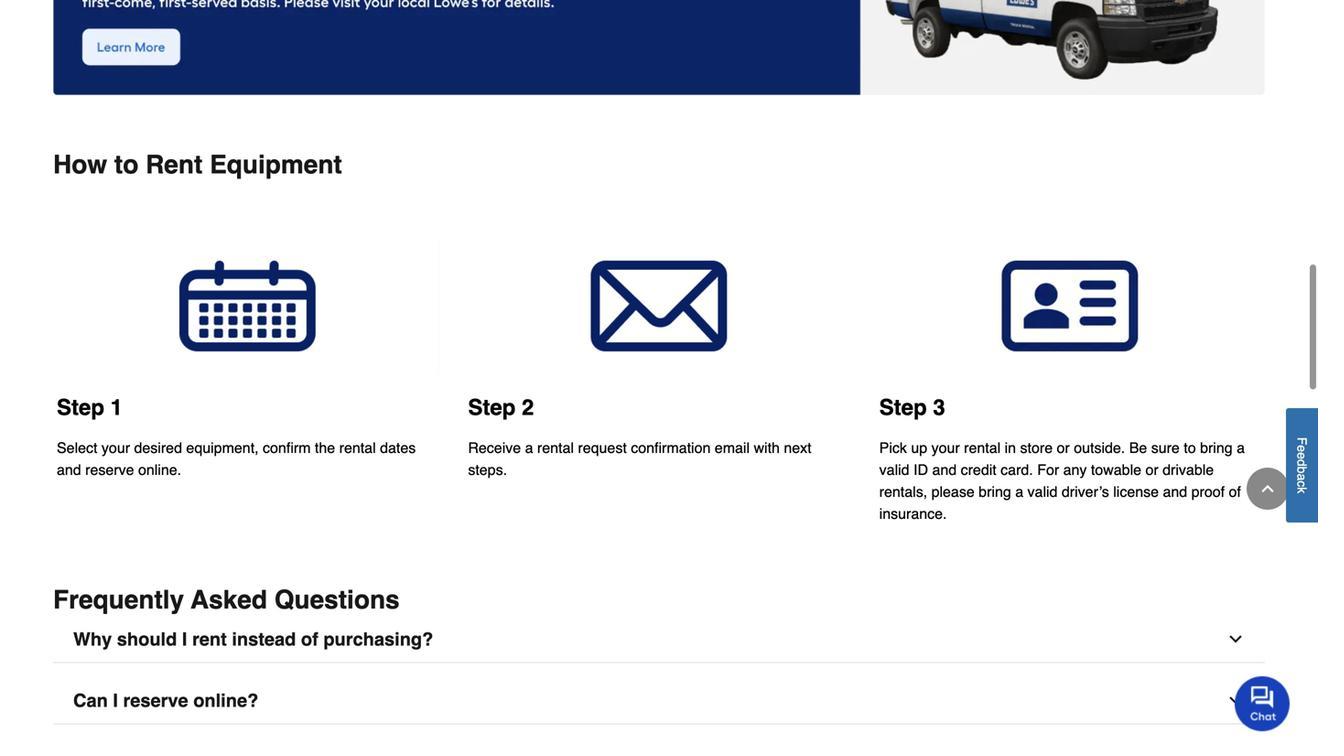 Task type: vqa. For each thing, say whether or not it's contained in the screenshot.
step for Step 1
yes



Task type: locate. For each thing, give the bounding box(es) containing it.
2 horizontal spatial step
[[880, 395, 928, 421]]

of inside pick up your rental in store or outside. be sure to bring a valid id and credit card. for any towable or drivable rentals, please bring a valid driver's license and proof of insurance.
[[1230, 484, 1242, 501]]

e up d
[[1296, 445, 1310, 452]]

dates
[[380, 440, 416, 457]]

1 vertical spatial to
[[1185, 440, 1197, 457]]

1 horizontal spatial rental
[[538, 440, 574, 457]]

i d card icon. image
[[880, 238, 1262, 375]]

1 vertical spatial reserve
[[123, 691, 188, 712]]

1 vertical spatial valid
[[1028, 484, 1058, 501]]

valid
[[880, 462, 910, 479], [1028, 484, 1058, 501]]

rent
[[192, 629, 227, 650]]

towable
[[1092, 462, 1142, 479]]

c
[[1296, 481, 1310, 487]]

why should i rent instead of purchasing?
[[73, 629, 434, 650]]

rental left request
[[538, 440, 574, 457]]

outside.
[[1075, 440, 1126, 457]]

of
[[1230, 484, 1242, 501], [301, 629, 319, 650]]

e
[[1296, 445, 1310, 452], [1296, 452, 1310, 460]]

0 horizontal spatial your
[[102, 440, 130, 457]]

1 step from the left
[[57, 395, 104, 421]]

your inside select your desired equipment, confirm the rental dates and reserve online.
[[102, 440, 130, 457]]

2 e from the top
[[1296, 452, 1310, 460]]

bring up the drivable at the right of the page
[[1201, 440, 1233, 457]]

your right up
[[932, 440, 961, 457]]

0 vertical spatial reserve
[[85, 462, 134, 479]]

0 horizontal spatial rental
[[339, 440, 376, 457]]

a right receive
[[525, 440, 534, 457]]

request
[[578, 440, 627, 457]]

valid down the for
[[1028, 484, 1058, 501]]

i right the can
[[113, 691, 118, 712]]

reserve down should
[[123, 691, 188, 712]]

rental inside select your desired equipment, confirm the rental dates and reserve online.
[[339, 440, 376, 457]]

and down select
[[57, 462, 81, 479]]

a
[[525, 440, 534, 457], [1238, 440, 1246, 457], [1296, 474, 1310, 481], [1016, 484, 1024, 501]]

1 horizontal spatial of
[[1230, 484, 1242, 501]]

should
[[117, 629, 177, 650]]

next
[[784, 440, 812, 457]]

1 horizontal spatial step
[[468, 395, 516, 421]]

0 horizontal spatial step
[[57, 395, 104, 421]]

0 horizontal spatial i
[[113, 691, 118, 712]]

1 horizontal spatial i
[[182, 629, 187, 650]]

1 horizontal spatial and
[[933, 462, 957, 479]]

reserve inside select your desired equipment, confirm the rental dates and reserve online.
[[85, 462, 134, 479]]

or
[[1058, 440, 1071, 457], [1146, 462, 1159, 479]]

of right the proof
[[1230, 484, 1242, 501]]

1 horizontal spatial to
[[1185, 440, 1197, 457]]

1 horizontal spatial or
[[1146, 462, 1159, 479]]

valid down pick
[[880, 462, 910, 479]]

1 vertical spatial or
[[1146, 462, 1159, 479]]

can i reserve online? button
[[53, 678, 1266, 725]]

please
[[932, 484, 975, 501]]

0 horizontal spatial to
[[114, 150, 139, 180]]

step left 1
[[57, 395, 104, 421]]

f e e d b a c k button
[[1287, 408, 1319, 523]]

equipment,
[[186, 440, 259, 457]]

rental right 'the'
[[339, 440, 376, 457]]

reserve inside button
[[123, 691, 188, 712]]

chevron up image
[[1259, 480, 1278, 498]]

i
[[182, 629, 187, 650], [113, 691, 118, 712]]

your right select
[[102, 440, 130, 457]]

confirmation
[[631, 440, 711, 457]]

chat invite button image
[[1236, 676, 1292, 732]]

id
[[914, 462, 929, 479]]

1 horizontal spatial your
[[932, 440, 961, 457]]

step left 2
[[468, 395, 516, 421]]

sure
[[1152, 440, 1181, 457]]

envelope icon. image
[[468, 238, 851, 375]]

to
[[114, 150, 139, 180], [1185, 440, 1197, 457]]

0 horizontal spatial bring
[[979, 484, 1012, 501]]

pick up your rental in store or outside. be sure to bring a valid id and credit card. for any towable or drivable rentals, please bring a valid driver's license and proof of insurance.
[[880, 440, 1246, 523]]

0 vertical spatial to
[[114, 150, 139, 180]]

reserve
[[85, 462, 134, 479], [123, 691, 188, 712]]

confirm
[[263, 440, 311, 457]]

0 vertical spatial valid
[[880, 462, 910, 479]]

2 rental from the left
[[538, 440, 574, 457]]

step for step 3
[[880, 395, 928, 421]]

i left rent
[[182, 629, 187, 650]]

3 step from the left
[[880, 395, 928, 421]]

2 step from the left
[[468, 395, 516, 421]]

rentals,
[[880, 484, 928, 501]]

2 horizontal spatial and
[[1164, 484, 1188, 501]]

a up "k"
[[1296, 474, 1310, 481]]

0 vertical spatial bring
[[1201, 440, 1233, 457]]

frequently asked questions
[[53, 586, 400, 615]]

f e e d b a c k
[[1296, 437, 1310, 494]]

rental
[[339, 440, 376, 457], [538, 440, 574, 457], [965, 440, 1001, 457]]

and
[[57, 462, 81, 479], [933, 462, 957, 479], [1164, 484, 1188, 501]]

1 vertical spatial of
[[301, 629, 319, 650]]

chevron down image
[[1227, 631, 1246, 649], [1227, 692, 1246, 710]]

step for step 2
[[468, 395, 516, 421]]

how
[[53, 150, 107, 180]]

1 rental from the left
[[339, 440, 376, 457]]

f
[[1296, 437, 1310, 445]]

e up b
[[1296, 452, 1310, 460]]

3 rental from the left
[[965, 440, 1001, 457]]

3
[[934, 395, 946, 421]]

frequently
[[53, 586, 184, 615]]

1 vertical spatial i
[[113, 691, 118, 712]]

select your desired equipment, confirm the rental dates and reserve online.
[[57, 440, 416, 479]]

bring down credit
[[979, 484, 1012, 501]]

for
[[1038, 462, 1060, 479]]

2 horizontal spatial rental
[[965, 440, 1001, 457]]

or up 'any'
[[1058, 440, 1071, 457]]

to inside pick up your rental in store or outside. be sure to bring a valid id and credit card. for any towable or drivable rentals, please bring a valid driver's license and proof of insurance.
[[1185, 440, 1197, 457]]

chevron down image inside why should i rent instead of purchasing? button
[[1227, 631, 1246, 649]]

2
[[522, 395, 534, 421]]

a inside button
[[1296, 474, 1310, 481]]

1 horizontal spatial bring
[[1201, 440, 1233, 457]]

of right instead
[[301, 629, 319, 650]]

and down the drivable at the right of the page
[[1164, 484, 1188, 501]]

bring
[[1201, 440, 1233, 457], [979, 484, 1012, 501]]

0 vertical spatial chevron down image
[[1227, 631, 1246, 649]]

online?
[[193, 691, 259, 712]]

step for step 1
[[57, 395, 104, 421]]

0 horizontal spatial valid
[[880, 462, 910, 479]]

to right how
[[114, 150, 139, 180]]

rental inside pick up your rental in store or outside. be sure to bring a valid id and credit card. for any towable or drivable rentals, please bring a valid driver's license and proof of insurance.
[[965, 440, 1001, 457]]

to up the drivable at the right of the page
[[1185, 440, 1197, 457]]

2 chevron down image from the top
[[1227, 692, 1246, 710]]

0 vertical spatial of
[[1230, 484, 1242, 501]]

1 your from the left
[[102, 440, 130, 457]]

1
[[111, 395, 123, 421]]

reserve down select
[[85, 462, 134, 479]]

1 chevron down image from the top
[[1227, 631, 1246, 649]]

1 vertical spatial bring
[[979, 484, 1012, 501]]

0 horizontal spatial and
[[57, 462, 81, 479]]

step
[[57, 395, 104, 421], [468, 395, 516, 421], [880, 395, 928, 421]]

0 horizontal spatial of
[[301, 629, 319, 650]]

b
[[1296, 467, 1310, 474]]

0 vertical spatial or
[[1058, 440, 1071, 457]]

your
[[102, 440, 130, 457], [932, 440, 961, 457]]

or down sure
[[1146, 462, 1159, 479]]

1 horizontal spatial valid
[[1028, 484, 1058, 501]]

rental inside receive a rental request confirmation email with next steps.
[[538, 440, 574, 457]]

why
[[73, 629, 112, 650]]

1 vertical spatial chevron down image
[[1227, 692, 1246, 710]]

step left '3'
[[880, 395, 928, 421]]

k
[[1296, 487, 1310, 494]]

email
[[715, 440, 750, 457]]

chevron down image inside can i reserve online? button
[[1227, 692, 1246, 710]]

rental up credit
[[965, 440, 1001, 457]]

and up please
[[933, 462, 957, 479]]

i inside why should i rent instead of purchasing? button
[[182, 629, 187, 650]]

2 your from the left
[[932, 440, 961, 457]]

proof
[[1192, 484, 1226, 501]]

can i reserve online?
[[73, 691, 259, 712]]

can
[[73, 691, 108, 712]]

0 vertical spatial i
[[182, 629, 187, 650]]



Task type: describe. For each thing, give the bounding box(es) containing it.
step 2
[[468, 395, 534, 421]]

i inside can i reserve online? button
[[113, 691, 118, 712]]

chevron down image for why should i rent instead of purchasing?
[[1227, 631, 1246, 649]]

credit
[[961, 462, 997, 479]]

any
[[1064, 462, 1088, 479]]

your inside pick up your rental in store or outside. be sure to bring a valid id and credit card. for any towable or drivable rentals, please bring a valid driver's license and proof of insurance.
[[932, 440, 961, 457]]

scroll to top element
[[1248, 468, 1290, 510]]

equipment
[[210, 150, 342, 180]]

insurance.
[[880, 506, 948, 523]]

a left f
[[1238, 440, 1246, 457]]

pick
[[880, 440, 908, 457]]

instead
[[232, 629, 296, 650]]

receive
[[468, 440, 521, 457]]

license
[[1114, 484, 1160, 501]]

with
[[754, 440, 780, 457]]

step 3
[[880, 395, 946, 421]]

receive a rental request confirmation email with next steps.
[[468, 440, 812, 479]]

0 horizontal spatial or
[[1058, 440, 1071, 457]]

rent
[[146, 150, 203, 180]]

driver's
[[1062, 484, 1110, 501]]

online.
[[138, 462, 181, 479]]

truck rentals are on a first-come, first-served basis. please visit your local lowe's for details. image
[[53, 0, 1266, 95]]

purchasing?
[[324, 629, 434, 650]]

card.
[[1001, 462, 1034, 479]]

drivable
[[1163, 462, 1215, 479]]

steps.
[[468, 462, 507, 479]]

1 e from the top
[[1296, 445, 1310, 452]]

questions
[[275, 586, 400, 615]]

a down card.
[[1016, 484, 1024, 501]]

store
[[1021, 440, 1053, 457]]

chevron down image for can i reserve online?
[[1227, 692, 1246, 710]]

a inside receive a rental request confirmation email with next steps.
[[525, 440, 534, 457]]

of inside button
[[301, 629, 319, 650]]

the
[[315, 440, 335, 457]]

why should i rent instead of purchasing? button
[[53, 617, 1266, 664]]

in
[[1005, 440, 1017, 457]]

and inside select your desired equipment, confirm the rental dates and reserve online.
[[57, 462, 81, 479]]

how to rent equipment
[[53, 150, 342, 180]]

d
[[1296, 460, 1310, 467]]

desired
[[134, 440, 182, 457]]

calendar icon. image
[[57, 238, 439, 375]]

be
[[1130, 440, 1148, 457]]

select
[[57, 440, 98, 457]]

up
[[912, 440, 928, 457]]

asked
[[191, 586, 267, 615]]

step 1
[[57, 395, 123, 421]]



